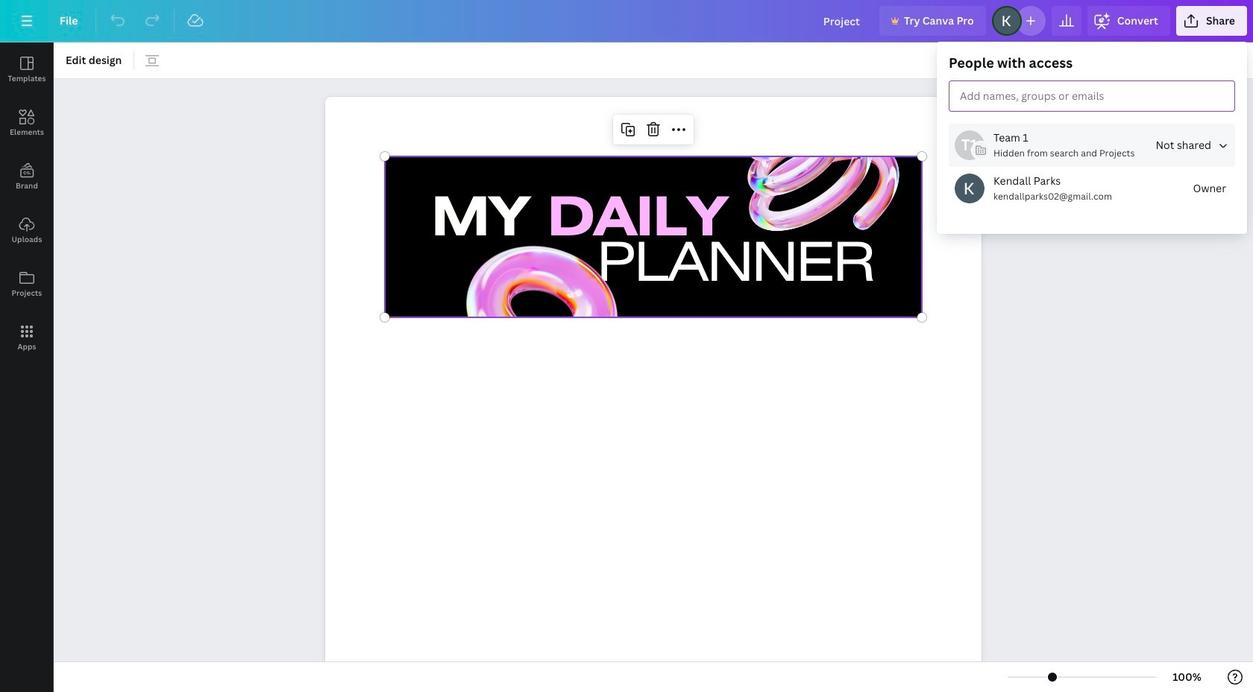 Task type: vqa. For each thing, say whether or not it's contained in the screenshot.
option
no



Task type: describe. For each thing, give the bounding box(es) containing it.
Zoom button
[[1163, 666, 1211, 690]]

team 1 element
[[955, 131, 985, 160]]

Design title text field
[[811, 6, 873, 36]]



Task type: locate. For each thing, give the bounding box(es) containing it.
None text field
[[325, 89, 982, 693]]

main menu bar
[[0, 0, 1253, 43]]

side panel tab list
[[0, 43, 54, 365]]

group
[[949, 54, 1235, 222]]

Add names, groups or emails text field
[[954, 86, 1104, 107]]

team 1 image
[[955, 131, 985, 160]]

Not shared button
[[1150, 131, 1235, 160]]



